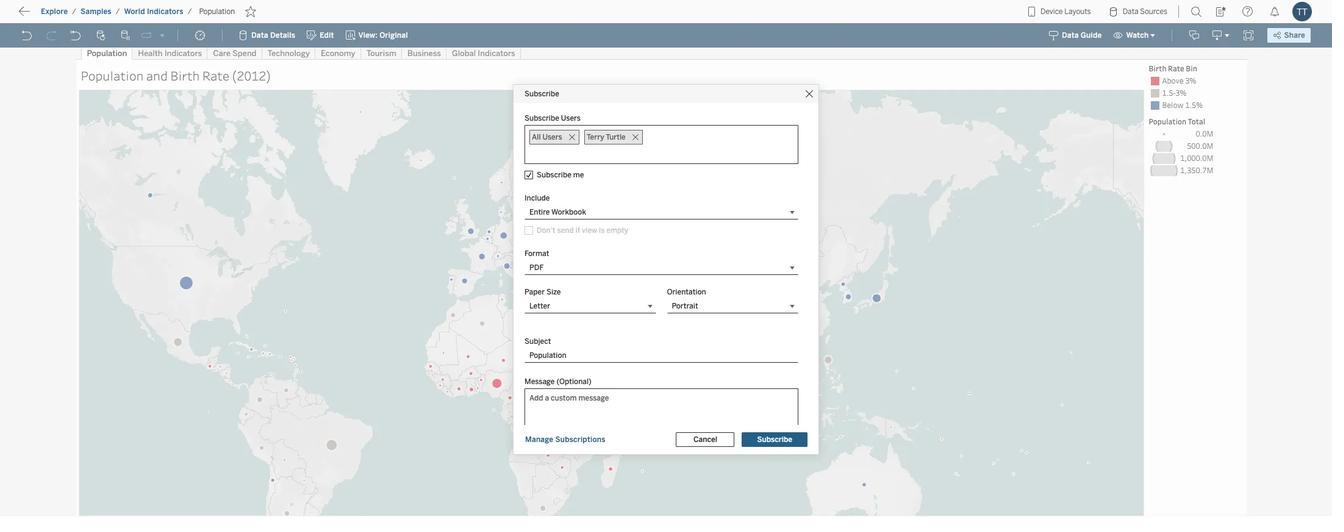 Task type: vqa. For each thing, say whether or not it's contained in the screenshot.
2nd /
yes



Task type: describe. For each thing, give the bounding box(es) containing it.
samples
[[81, 7, 111, 16]]

skip to content
[[32, 9, 105, 21]]

indicators
[[147, 7, 183, 16]]

population
[[199, 7, 235, 16]]

world indicators link
[[124, 7, 184, 16]]



Task type: locate. For each thing, give the bounding box(es) containing it.
3 / from the left
[[188, 7, 192, 16]]

explore / samples / world indicators /
[[41, 7, 192, 16]]

population element
[[196, 7, 239, 16]]

/ right indicators
[[188, 7, 192, 16]]

/ left world
[[116, 7, 120, 16]]

/
[[72, 7, 76, 16], [116, 7, 120, 16], [188, 7, 192, 16]]

0 horizontal spatial /
[[72, 7, 76, 16]]

content
[[67, 9, 105, 21]]

skip to content link
[[29, 7, 124, 23]]

explore link
[[40, 7, 68, 16]]

samples link
[[80, 7, 112, 16]]

1 horizontal spatial /
[[116, 7, 120, 16]]

1 / from the left
[[72, 7, 76, 16]]

to
[[55, 9, 65, 21]]

2 / from the left
[[116, 7, 120, 16]]

2 horizontal spatial /
[[188, 7, 192, 16]]

world
[[124, 7, 145, 16]]

skip
[[32, 9, 52, 21]]

/ right 'to'
[[72, 7, 76, 16]]

explore
[[41, 7, 68, 16]]



